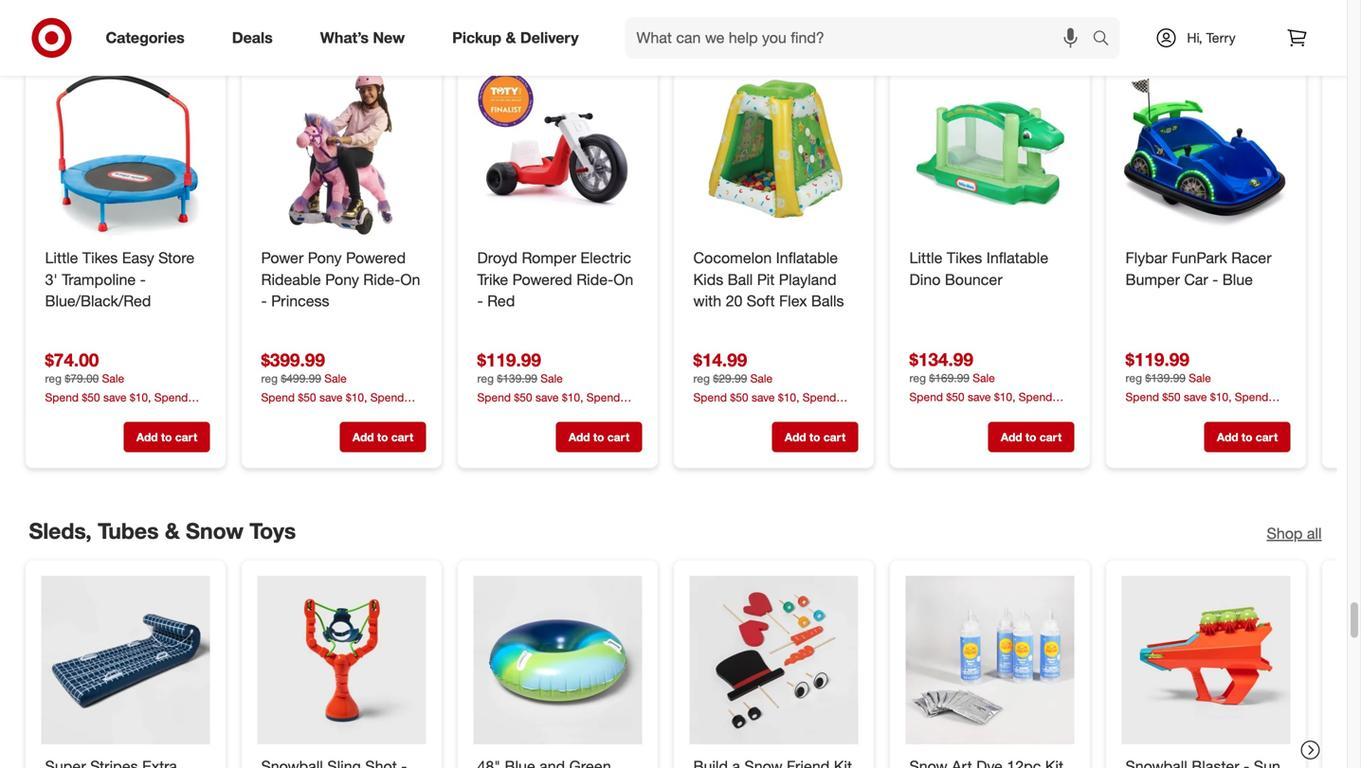Task type: locate. For each thing, give the bounding box(es) containing it.
flybar funpark racer bumper car - blue image
[[1122, 67, 1291, 236], [1122, 67, 1291, 236]]

on left 'trike'
[[400, 271, 420, 289]]

2 shop from the top
[[1267, 525, 1303, 543]]

2 add to cart button from the left
[[340, 422, 426, 453]]

little up dino
[[910, 249, 943, 267]]

4 add to cart button from the left
[[772, 422, 859, 453]]

3 add to cart button from the left
[[556, 422, 642, 453]]

$100 for droyd romper electric trike powered ride-on - red
[[477, 407, 502, 421]]

little tikes easy store 3' trampoline - blue/black/red link
[[45, 247, 206, 312]]

flybar funpark racer bumper car - blue link
[[1126, 247, 1287, 291]]

search button
[[1084, 17, 1130, 63]]

inflatable up playland
[[776, 249, 838, 267]]

little up the 3'
[[45, 249, 78, 267]]

2 add to cart from the left
[[353, 430, 414, 444]]

$399.99 reg $499.99 sale spend $50 save $10, spend $100 save $25 on select toys
[[261, 349, 408, 421]]

toys right outdoor
[[120, 9, 167, 35]]

$50 inside $399.99 reg $499.99 sale spend $50 save $10, spend $100 save $25 on select toys
[[298, 391, 316, 405]]

4 cart from the left
[[824, 430, 846, 444]]

on down electric
[[614, 271, 634, 289]]

$25
[[964, 406, 982, 421], [1180, 406, 1198, 421], [99, 407, 117, 421], [315, 407, 334, 421], [532, 407, 550, 421], [748, 407, 766, 421]]

2 on from the left
[[614, 271, 634, 289]]

sleds, tubes & snow toys
[[29, 518, 296, 544]]

reg inside $14.99 reg $29.99 sale spend $50 save $10, spend $100 save $25 on select toys
[[694, 372, 710, 386]]

1 all from the top
[[1307, 16, 1322, 34]]

build a snow friend kit - sun squad™ image
[[690, 576, 859, 745], [690, 576, 859, 745]]

1 vertical spatial toys
[[250, 518, 296, 544]]

2 inflatable from the left
[[987, 249, 1049, 267]]

power pony powered rideable pony ride-on - princess
[[261, 249, 420, 311]]

pony
[[308, 249, 342, 267], [325, 271, 359, 289]]

kids
[[694, 271, 724, 289]]

cart for power pony powered rideable pony ride-on - princess
[[391, 430, 414, 444]]

1 horizontal spatial little
[[910, 249, 943, 267]]

select for flybar funpark racer bumper car - blue
[[1217, 406, 1248, 421]]

$50 inside $74.00 reg $79.00 sale spend $50 save $10, spend $100 save $25 on select toys
[[82, 391, 100, 405]]

- inside little tikes easy store 3' trampoline - blue/black/red
[[140, 271, 146, 289]]

0 horizontal spatial $119.99 reg $139.99 sale spend $50 save $10, spend $100 save $25 on select toys
[[477, 349, 624, 421]]

all for sleds, tubes & snow toys
[[1307, 525, 1322, 543]]

tikes inside little tikes inflatable dino bouncer
[[947, 249, 983, 267]]

6 add to cart button from the left
[[1205, 422, 1291, 453]]

shop all link
[[1267, 14, 1322, 36], [1267, 524, 1322, 545]]

flex
[[779, 292, 807, 311]]

toys right snow
[[250, 518, 296, 544]]

1 add from the left
[[136, 430, 158, 444]]

0 horizontal spatial $119.99
[[477, 349, 541, 371]]

little tikes inflatable dino bouncer image
[[906, 67, 1075, 236], [906, 67, 1075, 236]]

$14.99 reg $29.99 sale spend $50 save $10, spend $100 save $25 on select toys
[[694, 349, 840, 421]]

on inside $74.00 reg $79.00 sale spend $50 save $10, spend $100 save $25 on select toys
[[121, 407, 134, 421]]

power pony powered rideable pony ride-on - princess link
[[261, 247, 422, 312]]

$50
[[947, 390, 965, 404], [1163, 390, 1181, 404], [82, 391, 100, 405], [298, 391, 316, 405], [514, 391, 532, 405], [730, 391, 749, 405]]

1 ride- from the left
[[363, 271, 400, 289]]

toys for droyd romper electric trike powered ride-on - red
[[603, 407, 624, 421]]

6 to from the left
[[1242, 430, 1253, 444]]

6 add to cart from the left
[[1217, 430, 1278, 444]]

select
[[1001, 406, 1032, 421], [1217, 406, 1248, 421], [137, 407, 167, 421], [353, 407, 383, 421], [569, 407, 600, 421], [785, 407, 816, 421]]

cocomelon inflatable kids ball pit playland with 20 soft flex balls
[[694, 249, 844, 311]]

ride- inside power pony powered rideable pony ride-on - princess
[[363, 271, 400, 289]]

2 little from the left
[[910, 249, 943, 267]]

1 horizontal spatial ride-
[[577, 271, 614, 289]]

5 add from the left
[[1001, 430, 1023, 444]]

0 horizontal spatial tikes
[[82, 249, 118, 267]]

toys for cocomelon inflatable kids ball pit playland with 20 soft flex balls
[[819, 407, 840, 421]]

tikes up trampoline
[[82, 249, 118, 267]]

toys inside $14.99 reg $29.99 sale spend $50 save $10, spend $100 save $25 on select toys
[[819, 407, 840, 421]]

trike
[[477, 271, 508, 289]]

1 horizontal spatial tikes
[[947, 249, 983, 267]]

blue
[[1223, 271, 1253, 289]]

snowball blaster - sun squad™ image
[[1122, 576, 1291, 745], [1122, 576, 1291, 745]]

- down easy
[[140, 271, 146, 289]]

flybar
[[1126, 249, 1168, 267]]

1 on from the left
[[400, 271, 420, 289]]

$50 inside $14.99 reg $29.99 sale spend $50 save $10, spend $100 save $25 on select toys
[[730, 391, 749, 405]]

$134.99 reg $169.99 sale spend $50 save $10, spend $100 save $25 on select toys
[[910, 349, 1056, 421]]

reg for power pony powered rideable pony ride-on - princess
[[261, 372, 278, 386]]

select for droyd romper electric trike powered ride-on - red
[[569, 407, 600, 421]]

categories link
[[90, 17, 208, 59]]

$119.99 reg $139.99 sale spend $50 save $10, spend $100 save $25 on select toys
[[1126, 349, 1272, 421], [477, 349, 624, 421]]

romper
[[522, 249, 576, 267]]

$10, inside $74.00 reg $79.00 sale spend $50 save $10, spend $100 save $25 on select toys
[[130, 391, 151, 405]]

1 vertical spatial shop all
[[1267, 525, 1322, 543]]

$50 for droyd romper electric trike powered ride-on - red
[[514, 391, 532, 405]]

1 vertical spatial shop
[[1267, 525, 1303, 543]]

sale inside $74.00 reg $79.00 sale spend $50 save $10, spend $100 save $25 on select toys
[[102, 372, 124, 386]]

$10, for little tikes inflatable dino bouncer
[[994, 390, 1016, 404]]

shop
[[1267, 16, 1303, 34], [1267, 525, 1303, 543]]

shop for sleds, tubes & snow toys
[[1267, 525, 1303, 543]]

1 little from the left
[[45, 249, 78, 267]]

spend $50 save $10, spend $100 save $25 on select toys button
[[910, 389, 1075, 421], [1126, 389, 1291, 421], [45, 390, 210, 421], [261, 390, 426, 421], [477, 390, 642, 421], [694, 390, 859, 421]]

shop all link for outdoor toys
[[1267, 14, 1322, 36]]

little tikes inflatable dino bouncer link
[[910, 247, 1071, 291]]

spend $50 save $10, spend $100 save $25 on select toys button for pony
[[261, 390, 426, 421]]

on
[[985, 406, 998, 421], [1201, 406, 1214, 421], [121, 407, 134, 421], [337, 407, 350, 421], [553, 407, 566, 421], [769, 407, 782, 421]]

$119.99
[[1126, 349, 1190, 371], [477, 349, 541, 371]]

princess
[[271, 292, 330, 311]]

select inside $74.00 reg $79.00 sale spend $50 save $10, spend $100 save $25 on select toys
[[137, 407, 167, 421]]

$10, for cocomelon inflatable kids ball pit playland with 20 soft flex balls
[[778, 391, 800, 405]]

powered right power
[[346, 249, 406, 267]]

ride- for $399.99
[[363, 271, 400, 289]]

cart
[[175, 430, 197, 444], [391, 430, 414, 444], [608, 430, 630, 444], [824, 430, 846, 444], [1040, 430, 1062, 444], [1256, 430, 1278, 444]]

shop all link for sleds, tubes & snow toys
[[1267, 524, 1322, 545]]

0 vertical spatial &
[[506, 29, 516, 47]]

sale for pit
[[751, 372, 773, 386]]

$74.00 reg $79.00 sale spend $50 save $10, spend $100 save $25 on select toys
[[45, 349, 192, 421]]

1 add to cart button from the left
[[124, 422, 210, 453]]

$100 inside $74.00 reg $79.00 sale spend $50 save $10, spend $100 save $25 on select toys
[[45, 407, 70, 421]]

on inside $399.99 reg $499.99 sale spend $50 save $10, spend $100 save $25 on select toys
[[337, 407, 350, 421]]

$25 for car
[[1180, 406, 1198, 421]]

tikes inside little tikes easy store 3' trampoline - blue/black/red
[[82, 249, 118, 267]]

on inside power pony powered rideable pony ride-on - princess
[[400, 271, 420, 289]]

- left red
[[477, 292, 483, 311]]

sale inside the $134.99 reg $169.99 sale spend $50 save $10, spend $100 save $25 on select toys
[[973, 371, 995, 385]]

little inside little tikes easy store 3' trampoline - blue/black/red
[[45, 249, 78, 267]]

hi,
[[1187, 29, 1203, 46]]

toys
[[120, 9, 167, 35], [250, 518, 296, 544]]

toys inside $399.99 reg $499.99 sale spend $50 save $10, spend $100 save $25 on select toys
[[386, 407, 408, 421]]

$25 inside $399.99 reg $499.99 sale spend $50 save $10, spend $100 save $25 on select toys
[[315, 407, 334, 421]]

$139.99 for droyd romper electric trike powered ride-on - red
[[497, 372, 538, 386]]

sale inside $399.99 reg $499.99 sale spend $50 save $10, spend $100 save $25 on select toys
[[325, 372, 347, 386]]

1 vertical spatial powered
[[513, 271, 572, 289]]

sale inside $14.99 reg $29.99 sale spend $50 save $10, spend $100 save $25 on select toys
[[751, 372, 773, 386]]

0 horizontal spatial ride-
[[363, 271, 400, 289]]

$50 for flybar funpark racer bumper car - blue
[[1163, 390, 1181, 404]]

2 add from the left
[[353, 430, 374, 444]]

- right car
[[1213, 271, 1219, 289]]

$100 for little tikes inflatable dino bouncer
[[910, 406, 934, 421]]

$10, inside $14.99 reg $29.99 sale spend $50 save $10, spend $100 save $25 on select toys
[[778, 391, 800, 405]]

little tikes inflatable dino bouncer
[[910, 249, 1049, 289]]

1 cart from the left
[[175, 430, 197, 444]]

add to cart button for droyd romper electric trike powered ride-on - red
[[556, 422, 642, 453]]

electric
[[581, 249, 631, 267]]

super stripes extra long toboggan blue - sun squad™ image
[[41, 576, 210, 745], [41, 576, 210, 745]]

1 vertical spatial all
[[1307, 525, 1322, 543]]

balls
[[812, 292, 844, 311]]

$10, inside $399.99 reg $499.99 sale spend $50 save $10, spend $100 save $25 on select toys
[[346, 391, 367, 405]]

little for $134.99
[[910, 249, 943, 267]]

sale for 3'
[[102, 372, 124, 386]]

$119.99 down red
[[477, 349, 541, 371]]

inflatable inside little tikes inflatable dino bouncer
[[987, 249, 1049, 267]]

$119.99 reg $139.99 sale spend $50 save $10, spend $100 save $25 on select toys for powered
[[477, 349, 624, 421]]

$50 for power pony powered rideable pony ride-on - princess
[[298, 391, 316, 405]]

1 horizontal spatial &
[[506, 29, 516, 47]]

6 add from the left
[[1217, 430, 1239, 444]]

select inside $14.99 reg $29.99 sale spend $50 save $10, spend $100 save $25 on select toys
[[785, 407, 816, 421]]

$25 for bouncer
[[964, 406, 982, 421]]

1 horizontal spatial inflatable
[[987, 249, 1049, 267]]

spend $50 save $10, spend $100 save $25 on select toys button for pit
[[694, 390, 859, 421]]

$100
[[910, 406, 934, 421], [1126, 406, 1150, 421], [45, 407, 70, 421], [261, 407, 286, 421], [477, 407, 502, 421], [694, 407, 718, 421]]

pony up princess at the left of the page
[[325, 271, 359, 289]]

0 horizontal spatial powered
[[346, 249, 406, 267]]

select inside the $134.99 reg $169.99 sale spend $50 save $10, spend $100 save $25 on select toys
[[1001, 406, 1032, 421]]

on for car
[[1201, 406, 1214, 421]]

add to cart button for little tikes easy store 3' trampoline - blue/black/red
[[124, 422, 210, 453]]

$25 for 3'
[[99, 407, 117, 421]]

racer
[[1232, 249, 1272, 267]]

$10,
[[994, 390, 1016, 404], [1211, 390, 1232, 404], [130, 391, 151, 405], [346, 391, 367, 405], [562, 391, 583, 405], [778, 391, 800, 405]]

reg inside $399.99 reg $499.99 sale spend $50 save $10, spend $100 save $25 on select toys
[[261, 372, 278, 386]]

2 cart from the left
[[391, 430, 414, 444]]

1 shop all from the top
[[1267, 16, 1322, 34]]

what's new link
[[304, 17, 429, 59]]

little tikes easy store 3' trampoline - blue/black/red image
[[41, 67, 210, 236], [41, 67, 210, 236]]

sale for powered
[[541, 372, 563, 386]]

what's new
[[320, 29, 405, 47]]

on
[[400, 271, 420, 289], [614, 271, 634, 289]]

snowball sling shot - sun squad™ image
[[257, 576, 426, 745], [257, 576, 426, 745]]

5 add to cart from the left
[[1001, 430, 1062, 444]]

& left snow
[[165, 518, 180, 544]]

0 horizontal spatial little
[[45, 249, 78, 267]]

spend
[[910, 390, 943, 404], [1019, 390, 1053, 404], [1126, 390, 1160, 404], [1235, 390, 1269, 404], [45, 391, 79, 405], [154, 391, 188, 405], [261, 391, 295, 405], [370, 391, 404, 405], [477, 391, 511, 405], [587, 391, 620, 405], [694, 391, 727, 405], [803, 391, 836, 405]]

powered
[[346, 249, 406, 267], [513, 271, 572, 289]]

on inside the $134.99 reg $169.99 sale spend $50 save $10, spend $100 save $25 on select toys
[[985, 406, 998, 421]]

cart for little tikes inflatable dino bouncer
[[1040, 430, 1062, 444]]

add to cart for power pony powered rideable pony ride-on - princess
[[353, 430, 414, 444]]

reg for cocomelon inflatable kids ball pit playland with 20 soft flex balls
[[694, 372, 710, 386]]

to for cocomelon inflatable kids ball pit playland with 20 soft flex balls
[[810, 430, 821, 444]]

delivery
[[520, 29, 579, 47]]

0 vertical spatial shop all link
[[1267, 14, 1322, 36]]

$100 for little tikes easy store 3' trampoline - blue/black/red
[[45, 407, 70, 421]]

cart for little tikes easy store 3' trampoline - blue/black/red
[[175, 430, 197, 444]]

0 vertical spatial shop
[[1267, 16, 1303, 34]]

to for droyd romper electric trike powered ride-on - red
[[593, 430, 604, 444]]

4 add to cart from the left
[[785, 430, 846, 444]]

5 cart from the left
[[1040, 430, 1062, 444]]

easy
[[122, 249, 154, 267]]

3 add from the left
[[569, 430, 590, 444]]

1 horizontal spatial powered
[[513, 271, 572, 289]]

all
[[1307, 16, 1322, 34], [1307, 525, 1322, 543]]

1 horizontal spatial $119.99 reg $139.99 sale spend $50 save $10, spend $100 save $25 on select toys
[[1126, 349, 1272, 421]]

on inside 'droyd romper electric trike powered ride-on - red'
[[614, 271, 634, 289]]

reg inside $74.00 reg $79.00 sale spend $50 save $10, spend $100 save $25 on select toys
[[45, 372, 62, 386]]

$50 inside the $134.99 reg $169.99 sale spend $50 save $10, spend $100 save $25 on select toys
[[947, 390, 965, 404]]

5 to from the left
[[1026, 430, 1037, 444]]

add to cart for droyd romper electric trike powered ride-on - red
[[569, 430, 630, 444]]

0 vertical spatial shop all
[[1267, 16, 1322, 34]]

$139.99 for flybar funpark racer bumper car - blue
[[1146, 371, 1186, 385]]

1 to from the left
[[161, 430, 172, 444]]

-
[[140, 271, 146, 289], [1213, 271, 1219, 289], [261, 292, 267, 311], [477, 292, 483, 311]]

toys
[[1035, 406, 1056, 421], [1251, 406, 1272, 421], [170, 407, 192, 421], [386, 407, 408, 421], [603, 407, 624, 421], [819, 407, 840, 421]]

$139.99
[[1146, 371, 1186, 385], [497, 372, 538, 386]]

$10, for power pony powered rideable pony ride-on - princess
[[346, 391, 367, 405]]

3 add to cart from the left
[[569, 430, 630, 444]]

droyd romper electric trike powered ride-on - red image
[[474, 67, 642, 236], [474, 67, 642, 236]]

cocomelon
[[694, 249, 772, 267]]

1 tikes from the left
[[82, 249, 118, 267]]

spend $50 save $10, spend $100 save $25 on select toys button for bouncer
[[910, 389, 1075, 421]]

& right pickup
[[506, 29, 516, 47]]

$134.99
[[910, 349, 974, 371]]

search
[[1084, 30, 1130, 49]]

2 shop all from the top
[[1267, 525, 1322, 543]]

1 shop from the top
[[1267, 16, 1303, 34]]

1 horizontal spatial $139.99
[[1146, 371, 1186, 385]]

save
[[968, 390, 991, 404], [1184, 390, 1207, 404], [103, 391, 127, 405], [319, 391, 343, 405], [536, 391, 559, 405], [752, 391, 775, 405], [937, 406, 961, 421], [1154, 406, 1177, 421], [73, 407, 96, 421], [289, 407, 312, 421], [505, 407, 528, 421], [721, 407, 745, 421]]

2 ride- from the left
[[577, 271, 614, 289]]

select inside $399.99 reg $499.99 sale spend $50 save $10, spend $100 save $25 on select toys
[[353, 407, 383, 421]]

toys inside the $134.99 reg $169.99 sale spend $50 save $10, spend $100 save $25 on select toys
[[1035, 406, 1056, 421]]

tikes for $74.00
[[82, 249, 118, 267]]

snow art dye 12pc kit - sun squad™ image
[[906, 576, 1075, 745], [906, 576, 1075, 745]]

&
[[506, 29, 516, 47], [165, 518, 180, 544]]

5 add to cart button from the left
[[988, 422, 1075, 453]]

cart for cocomelon inflatable kids ball pit playland with 20 soft flex balls
[[824, 430, 846, 444]]

$100 inside the $134.99 reg $169.99 sale spend $50 save $10, spend $100 save $25 on select toys
[[910, 406, 934, 421]]

toys for little tikes easy store 3' trampoline - blue/black/red
[[170, 407, 192, 421]]

2 to from the left
[[377, 430, 388, 444]]

inflatable inside cocomelon inflatable kids ball pit playland with 20 soft flex balls
[[776, 249, 838, 267]]

0 horizontal spatial inflatable
[[776, 249, 838, 267]]

little tikes easy store 3' trampoline - blue/black/red
[[45, 249, 195, 311]]

tikes up bouncer on the right top of page
[[947, 249, 983, 267]]

& inside pickup & delivery link
[[506, 29, 516, 47]]

0 vertical spatial all
[[1307, 16, 1322, 34]]

2 tikes from the left
[[947, 249, 983, 267]]

- inside 'droyd romper electric trike powered ride-on - red'
[[477, 292, 483, 311]]

$499.99
[[281, 372, 321, 386]]

1 inflatable from the left
[[776, 249, 838, 267]]

power pony powered rideable pony ride-on - princess image
[[257, 67, 426, 236], [257, 67, 426, 236]]

pickup & delivery link
[[436, 17, 603, 59]]

1 add to cart from the left
[[136, 430, 197, 444]]

2 shop all link from the top
[[1267, 524, 1322, 545]]

to for power pony powered rideable pony ride-on - princess
[[377, 430, 388, 444]]

little
[[45, 249, 78, 267], [910, 249, 943, 267]]

add to cart for flybar funpark racer bumper car - blue
[[1217, 430, 1278, 444]]

$10, inside the $134.99 reg $169.99 sale spend $50 save $10, spend $100 save $25 on select toys
[[994, 390, 1016, 404]]

on inside $14.99 reg $29.99 sale spend $50 save $10, spend $100 save $25 on select toys
[[769, 407, 782, 421]]

ride-
[[363, 271, 400, 289], [577, 271, 614, 289]]

0 horizontal spatial $139.99
[[497, 372, 538, 386]]

rideable
[[261, 271, 321, 289]]

ball
[[728, 271, 753, 289]]

1 horizontal spatial $119.99
[[1126, 349, 1190, 371]]

$25 inside the $134.99 reg $169.99 sale spend $50 save $10, spend $100 save $25 on select toys
[[964, 406, 982, 421]]

3 cart from the left
[[608, 430, 630, 444]]

add to cart button
[[124, 422, 210, 453], [340, 422, 426, 453], [556, 422, 642, 453], [772, 422, 859, 453], [988, 422, 1075, 453], [1205, 422, 1291, 453]]

ride- inside 'droyd romper electric trike powered ride-on - red'
[[577, 271, 614, 289]]

reg for little tikes inflatable dino bouncer
[[910, 371, 926, 385]]

add
[[136, 430, 158, 444], [353, 430, 374, 444], [569, 430, 590, 444], [785, 430, 806, 444], [1001, 430, 1023, 444], [1217, 430, 1239, 444]]

tikes
[[82, 249, 118, 267], [947, 249, 983, 267]]

powered down romper
[[513, 271, 572, 289]]

$25 inside $14.99 reg $29.99 sale spend $50 save $10, spend $100 save $25 on select toys
[[748, 407, 766, 421]]

0 horizontal spatial on
[[400, 271, 420, 289]]

1 shop all link from the top
[[1267, 14, 1322, 36]]

$25 inside $74.00 reg $79.00 sale spend $50 save $10, spend $100 save $25 on select toys
[[99, 407, 117, 421]]

$100 inside $399.99 reg $499.99 sale spend $50 save $10, spend $100 save $25 on select toys
[[261, 407, 286, 421]]

reg inside the $134.99 reg $169.99 sale spend $50 save $10, spend $100 save $25 on select toys
[[910, 371, 926, 385]]

to
[[161, 430, 172, 444], [377, 430, 388, 444], [593, 430, 604, 444], [810, 430, 821, 444], [1026, 430, 1037, 444], [1242, 430, 1253, 444]]

$10, for flybar funpark racer bumper car - blue
[[1211, 390, 1232, 404]]

3 to from the left
[[593, 430, 604, 444]]

ride- down electric
[[577, 271, 614, 289]]

shop all
[[1267, 16, 1322, 34], [1267, 525, 1322, 543]]

4 add from the left
[[785, 430, 806, 444]]

0 horizontal spatial &
[[165, 518, 180, 544]]

$100 inside $14.99 reg $29.99 sale spend $50 save $10, spend $100 save $25 on select toys
[[694, 407, 718, 421]]

2 all from the top
[[1307, 525, 1322, 543]]

4 to from the left
[[810, 430, 821, 444]]

1 vertical spatial shop all link
[[1267, 524, 1322, 545]]

ride- right rideable
[[363, 271, 400, 289]]

reg
[[910, 371, 926, 385], [1126, 371, 1142, 385], [45, 372, 62, 386], [261, 372, 278, 386], [477, 372, 494, 386], [694, 372, 710, 386]]

sale for pony
[[325, 372, 347, 386]]

1 horizontal spatial on
[[614, 271, 634, 289]]

pony up rideable
[[308, 249, 342, 267]]

inflatable up bouncer on the right top of page
[[987, 249, 1049, 267]]

toys inside $74.00 reg $79.00 sale spend $50 save $10, spend $100 save $25 on select toys
[[170, 407, 192, 421]]

0 horizontal spatial toys
[[120, 9, 167, 35]]

ride- for $119.99
[[577, 271, 614, 289]]

deals
[[232, 29, 273, 47]]

6 cart from the left
[[1256, 430, 1278, 444]]

$119.99 down the "bumper"
[[1126, 349, 1190, 371]]

48" blue and green snow tube - sun squad™ image
[[474, 576, 642, 745], [474, 576, 642, 745]]

0 vertical spatial powered
[[346, 249, 406, 267]]

store
[[158, 249, 195, 267]]

little inside little tikes inflatable dino bouncer
[[910, 249, 943, 267]]

cocomelon inflatable kids ball pit playland with 20 soft flex balls image
[[690, 67, 859, 236], [690, 67, 859, 236]]

on for $119.99
[[614, 271, 634, 289]]

- down rideable
[[261, 292, 267, 311]]

cart for droyd romper electric trike powered ride-on - red
[[608, 430, 630, 444]]



Task type: vqa. For each thing, say whether or not it's contained in the screenshot.
second Details
no



Task type: describe. For each thing, give the bounding box(es) containing it.
tikes for $134.99
[[947, 249, 983, 267]]

hi, terry
[[1187, 29, 1236, 46]]

What can we help you find? suggestions appear below search field
[[625, 17, 1097, 59]]

$100 for flybar funpark racer bumper car - blue
[[1126, 406, 1150, 421]]

add for power pony powered rideable pony ride-on - princess
[[353, 430, 374, 444]]

snow
[[186, 518, 244, 544]]

shop all for sleds, tubes & snow toys
[[1267, 525, 1322, 543]]

add for flybar funpark racer bumper car - blue
[[1217, 430, 1239, 444]]

select for little tikes inflatable dino bouncer
[[1001, 406, 1032, 421]]

reg for little tikes easy store 3' trampoline - blue/black/red
[[45, 372, 62, 386]]

on for $399.99
[[400, 271, 420, 289]]

pickup & delivery
[[452, 29, 579, 47]]

powered inside 'droyd romper electric trike powered ride-on - red'
[[513, 271, 572, 289]]

pickup
[[452, 29, 502, 47]]

on for 3'
[[121, 407, 134, 421]]

red
[[487, 292, 515, 311]]

on for pony
[[337, 407, 350, 421]]

$100 for cocomelon inflatable kids ball pit playland with 20 soft flex balls
[[694, 407, 718, 421]]

funpark
[[1172, 249, 1228, 267]]

bouncer
[[945, 271, 1003, 289]]

$25 for pony
[[315, 407, 334, 421]]

add for little tikes easy store 3' trampoline - blue/black/red
[[136, 430, 158, 444]]

sale for bouncer
[[973, 371, 995, 385]]

pit
[[757, 271, 775, 289]]

add to cart for little tikes easy store 3' trampoline - blue/black/red
[[136, 430, 197, 444]]

$29.99
[[713, 372, 747, 386]]

deals link
[[216, 17, 297, 59]]

toys for flybar funpark racer bumper car - blue
[[1251, 406, 1272, 421]]

to for flybar funpark racer bumper car - blue
[[1242, 430, 1253, 444]]

$25 for pit
[[748, 407, 766, 421]]

on for bouncer
[[985, 406, 998, 421]]

3'
[[45, 271, 58, 289]]

$100 for power pony powered rideable pony ride-on - princess
[[261, 407, 286, 421]]

to for little tikes easy store 3' trampoline - blue/black/red
[[161, 430, 172, 444]]

on for powered
[[553, 407, 566, 421]]

little for $74.00
[[45, 249, 78, 267]]

$119.99 for droyd romper electric trike powered ride-on - red
[[477, 349, 541, 371]]

toys for power pony powered rideable pony ride-on - princess
[[386, 407, 408, 421]]

to for little tikes inflatable dino bouncer
[[1026, 430, 1037, 444]]

shop for outdoor toys
[[1267, 16, 1303, 34]]

with
[[694, 292, 722, 311]]

sale for car
[[1189, 371, 1211, 385]]

1 vertical spatial pony
[[325, 271, 359, 289]]

$10, for little tikes easy store 3' trampoline - blue/black/red
[[130, 391, 151, 405]]

1 vertical spatial &
[[165, 518, 180, 544]]

$74.00
[[45, 349, 99, 371]]

20
[[726, 292, 743, 311]]

categories
[[106, 29, 185, 47]]

bumper
[[1126, 271, 1180, 289]]

cart for flybar funpark racer bumper car - blue
[[1256, 430, 1278, 444]]

$50 for little tikes easy store 3' trampoline - blue/black/red
[[82, 391, 100, 405]]

add to cart button for flybar funpark racer bumper car - blue
[[1205, 422, 1291, 453]]

add to cart button for little tikes inflatable dino bouncer
[[988, 422, 1075, 453]]

power
[[261, 249, 304, 267]]

add to cart for little tikes inflatable dino bouncer
[[1001, 430, 1062, 444]]

outdoor toys
[[29, 9, 167, 35]]

add for little tikes inflatable dino bouncer
[[1001, 430, 1023, 444]]

reg for flybar funpark racer bumper car - blue
[[1126, 371, 1142, 385]]

$79.00
[[65, 372, 99, 386]]

all for outdoor toys
[[1307, 16, 1322, 34]]

playland
[[779, 271, 837, 289]]

blue/black/red
[[45, 292, 151, 311]]

sleds,
[[29, 518, 92, 544]]

$399.99
[[261, 349, 325, 371]]

cocomelon inflatable kids ball pit playland with 20 soft flex balls link
[[694, 247, 855, 312]]

toys for little tikes inflatable dino bouncer
[[1035, 406, 1056, 421]]

add to cart button for power pony powered rideable pony ride-on - princess
[[340, 422, 426, 453]]

dino
[[910, 271, 941, 289]]

$119.99 reg $139.99 sale spend $50 save $10, spend $100 save $25 on select toys for car
[[1126, 349, 1272, 421]]

trampoline
[[62, 271, 136, 289]]

select for power pony powered rideable pony ride-on - princess
[[353, 407, 383, 421]]

outdoor
[[29, 9, 114, 35]]

droyd
[[477, 249, 518, 267]]

select for cocomelon inflatable kids ball pit playland with 20 soft flex balls
[[785, 407, 816, 421]]

$25 for powered
[[532, 407, 550, 421]]

$50 for cocomelon inflatable kids ball pit playland with 20 soft flex balls
[[730, 391, 749, 405]]

$50 for little tikes inflatable dino bouncer
[[947, 390, 965, 404]]

reg for droyd romper electric trike powered ride-on - red
[[477, 372, 494, 386]]

flybar funpark racer bumper car - blue
[[1126, 249, 1272, 289]]

- inside power pony powered rideable pony ride-on - princess
[[261, 292, 267, 311]]

spend $50 save $10, spend $100 save $25 on select toys button for car
[[1126, 389, 1291, 421]]

tubes
[[98, 518, 159, 544]]

add for cocomelon inflatable kids ball pit playland with 20 soft flex balls
[[785, 430, 806, 444]]

add for droyd romper electric trike powered ride-on - red
[[569, 430, 590, 444]]

droyd romper electric trike powered ride-on - red link
[[477, 247, 639, 312]]

- inside flybar funpark racer bumper car - blue
[[1213, 271, 1219, 289]]

$119.99 for flybar funpark racer bumper car - blue
[[1126, 349, 1190, 371]]

$10, for droyd romper electric trike powered ride-on - red
[[562, 391, 583, 405]]

terry
[[1207, 29, 1236, 46]]

0 vertical spatial pony
[[308, 249, 342, 267]]

powered inside power pony powered rideable pony ride-on - princess
[[346, 249, 406, 267]]

what's
[[320, 29, 369, 47]]

spend $50 save $10, spend $100 save $25 on select toys button for powered
[[477, 390, 642, 421]]

$14.99
[[694, 349, 747, 371]]

soft
[[747, 292, 775, 311]]

car
[[1185, 271, 1208, 289]]

droyd romper electric trike powered ride-on - red
[[477, 249, 634, 311]]

add to cart for cocomelon inflatable kids ball pit playland with 20 soft flex balls
[[785, 430, 846, 444]]

shop all for outdoor toys
[[1267, 16, 1322, 34]]

0 vertical spatial toys
[[120, 9, 167, 35]]

1 horizontal spatial toys
[[250, 518, 296, 544]]

on for pit
[[769, 407, 782, 421]]

new
[[373, 29, 405, 47]]

select for little tikes easy store 3' trampoline - blue/black/red
[[137, 407, 167, 421]]

add to cart button for cocomelon inflatable kids ball pit playland with 20 soft flex balls
[[772, 422, 859, 453]]

$169.99
[[929, 371, 970, 385]]



